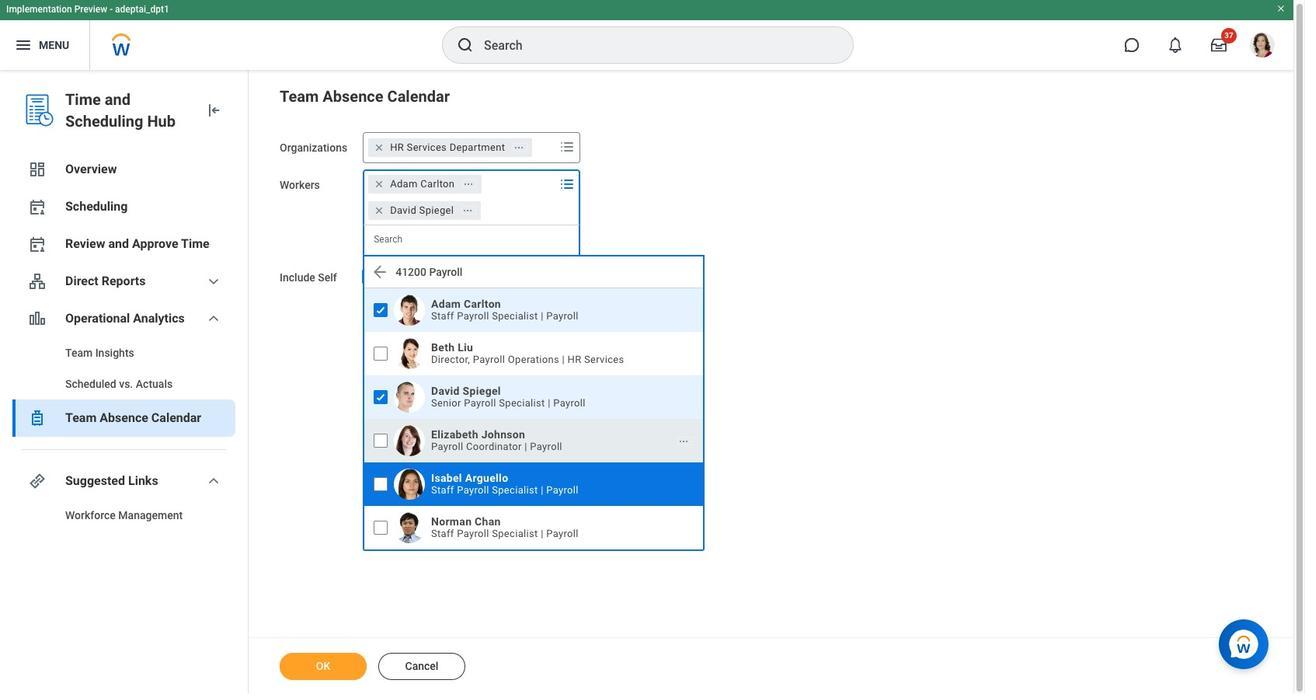 Task type: vqa. For each thing, say whether or not it's contained in the screenshot.
personal at the left of the page
no



Task type: describe. For each thing, give the bounding box(es) containing it.
hr services department element
[[390, 141, 506, 155]]

payroll up liu
[[457, 310, 490, 322]]

specialist for arguello
[[492, 484, 539, 496]]

review and approve time
[[65, 236, 210, 251]]

arguello
[[466, 472, 509, 484]]

staff for adam carlton
[[432, 310, 455, 322]]

menu banner
[[0, 0, 1294, 70]]

2 prompts image from the top
[[558, 175, 577, 194]]

hr services department, press delete to clear value. option
[[369, 138, 533, 157]]

-
[[110, 4, 113, 15]]

| for spiegel
[[548, 397, 551, 409]]

payroll right johnson
[[531, 441, 563, 452]]

staff for norman chan
[[432, 528, 455, 539]]

Search Workday  search field
[[484, 28, 822, 62]]

41200
[[396, 266, 427, 278]]

self
[[318, 271, 337, 284]]

spiegel for david spiegel
[[419, 204, 454, 216]]

x small image for hr services department
[[372, 140, 387, 155]]

elizabeth
[[432, 428, 479, 441]]

carlton for adam carlton
[[421, 178, 455, 190]]

payroll right senior
[[464, 397, 497, 409]]

department
[[450, 141, 506, 153]]

workforce management
[[65, 509, 183, 522]]

review and approve time link
[[12, 225, 236, 263]]

calendar user solid image
[[28, 197, 47, 216]]

operational analytics button
[[12, 300, 236, 337]]

absence inside navigation pane region
[[100, 410, 148, 425]]

payroll up the beth liu director, payroll operations | hr services
[[547, 310, 579, 322]]

time inside review and approve time link
[[181, 236, 210, 251]]

transformation import image
[[204, 101, 223, 120]]

| for chan
[[541, 528, 544, 539]]

david for david spiegel senior payroll specialist | payroll
[[432, 385, 460, 397]]

direct
[[65, 274, 99, 288]]

chevron down small image for reports
[[204, 272, 223, 291]]

chan
[[475, 515, 501, 528]]

beth
[[432, 341, 455, 354]]

37
[[1225, 31, 1234, 40]]

payroll inside the beth liu director, payroll operations | hr services
[[473, 354, 506, 365]]

specialist for carlton
[[492, 310, 539, 322]]

time and scheduling hub
[[65, 90, 176, 131]]

direct reports button
[[12, 263, 236, 300]]

beth liu image
[[394, 338, 425, 369]]

links
[[128, 473, 158, 488]]

carlton for adam carlton staff payroll specialist | payroll
[[464, 298, 502, 310]]

team absence calendar link
[[12, 400, 236, 437]]

ok
[[316, 660, 331, 672]]

2 vertical spatial team
[[65, 410, 97, 425]]

scheduling inside time and scheduling hub
[[65, 112, 143, 131]]

norman chan staff payroll specialist | payroll
[[432, 515, 579, 539]]

david spiegel
[[390, 204, 454, 216]]

adam for adam carlton staff payroll specialist | payroll
[[432, 298, 461, 310]]

hr services department
[[390, 141, 506, 153]]

review
[[65, 236, 105, 251]]

norman chan image
[[394, 512, 425, 543]]

scheduled vs. actuals link
[[12, 368, 236, 400]]

elizabeth johnson payroll coordinator | payroll
[[432, 428, 563, 452]]

david spiegel element
[[390, 204, 454, 218]]

menu button
[[0, 20, 90, 70]]

director,
[[432, 354, 471, 365]]

preview
[[74, 4, 107, 15]]

scheduling link
[[12, 188, 236, 225]]

calendar inside navigation pane region
[[151, 410, 201, 425]]

and for review
[[108, 236, 129, 251]]

hr inside the beth liu director, payroll operations | hr services
[[568, 354, 582, 365]]

operational
[[65, 311, 130, 326]]

arrow left image
[[371, 263, 390, 281]]

specialist for spiegel
[[499, 397, 546, 409]]

| for arguello
[[541, 484, 544, 496]]

close environment banner image
[[1277, 4, 1287, 13]]

reports
[[102, 274, 146, 288]]

payroll down arguello
[[457, 528, 490, 539]]

link image
[[28, 472, 47, 491]]

implementation
[[6, 4, 72, 15]]

x small image for david spiegel
[[372, 203, 387, 218]]

and for time
[[105, 90, 131, 109]]

scheduled vs. actuals
[[65, 378, 173, 390]]

scheduled
[[65, 378, 116, 390]]

payroll up chan
[[457, 484, 490, 496]]



Task type: locate. For each thing, give the bounding box(es) containing it.
2 x small image from the top
[[372, 176, 387, 192]]

spiegel right senior
[[463, 385, 501, 397]]

0 horizontal spatial hr
[[390, 141, 404, 153]]

adam
[[390, 178, 418, 190], [432, 298, 461, 310]]

spiegel
[[419, 204, 454, 216], [463, 385, 501, 397]]

absence up organizations
[[323, 87, 384, 106]]

specialist up johnson
[[499, 397, 546, 409]]

suggested links button
[[12, 463, 236, 500]]

staff inside norman chan staff payroll specialist | payroll
[[432, 528, 455, 539]]

related actions image for david spiegel
[[463, 205, 474, 216]]

0 vertical spatial chevron down small image
[[204, 272, 223, 291]]

hr right operations
[[568, 354, 582, 365]]

adam carlton
[[390, 178, 455, 190]]

items selected for workers list box
[[364, 172, 557, 223]]

related actions image
[[464, 179, 474, 190]]

0 horizontal spatial services
[[407, 141, 447, 153]]

specialist up norman chan staff payroll specialist | payroll
[[492, 484, 539, 496]]

staff up norman on the bottom of the page
[[432, 484, 455, 496]]

2 staff from the top
[[432, 484, 455, 496]]

hr
[[390, 141, 404, 153], [568, 354, 582, 365]]

x small image inside adam carlton, press delete to clear value. option
[[372, 176, 387, 192]]

calendar
[[388, 87, 450, 106], [151, 410, 201, 425]]

liu
[[458, 341, 474, 354]]

0 vertical spatial scheduling
[[65, 112, 143, 131]]

Workers field
[[364, 225, 578, 253]]

absence
[[323, 87, 384, 106], [100, 410, 148, 425]]

1 vertical spatial team
[[65, 347, 93, 359]]

1 vertical spatial carlton
[[464, 298, 502, 310]]

chevron down small image right links
[[204, 472, 223, 491]]

x small image up adam carlton, press delete to clear value. option
[[372, 140, 387, 155]]

carlton inside option
[[421, 178, 455, 190]]

actuals
[[136, 378, 173, 390]]

1 horizontal spatial calendar
[[388, 87, 450, 106]]

insights
[[95, 347, 134, 359]]

profile logan mcneil image
[[1251, 33, 1276, 61]]

0 vertical spatial adam
[[390, 178, 418, 190]]

implementation preview -   adeptai_dpt1
[[6, 4, 169, 15]]

absence down "scheduled vs. actuals" link
[[100, 410, 148, 425]]

0 vertical spatial team absence calendar
[[280, 87, 450, 106]]

0 vertical spatial time
[[65, 90, 101, 109]]

ok button
[[280, 653, 367, 680]]

suggested links
[[65, 473, 158, 488]]

team insights link
[[12, 337, 236, 368]]

adam inside adam carlton staff payroll specialist | payroll
[[432, 298, 461, 310]]

0 horizontal spatial calendar
[[151, 410, 201, 425]]

and up overview link
[[105, 90, 131, 109]]

| right chan
[[541, 528, 544, 539]]

0 horizontal spatial carlton
[[421, 178, 455, 190]]

1 vertical spatial hr
[[568, 354, 582, 365]]

team
[[280, 87, 319, 106], [65, 347, 93, 359], [65, 410, 97, 425]]

spiegel down adam carlton, press delete to clear value. option
[[419, 204, 454, 216]]

workday assistant region
[[1220, 613, 1276, 669]]

0 vertical spatial related actions image
[[514, 142, 525, 153]]

prompts image
[[558, 138, 577, 156], [558, 175, 577, 194]]

| down operations
[[548, 397, 551, 409]]

spiegel inside option
[[419, 204, 454, 216]]

1 vertical spatial team absence calendar
[[65, 410, 201, 425]]

| inside isabel arguello staff payroll specialist | payroll
[[541, 484, 544, 496]]

1 chevron down small image from the top
[[204, 272, 223, 291]]

time inside time and scheduling hub
[[65, 90, 101, 109]]

spiegel for david spiegel senior payroll specialist | payroll
[[463, 385, 501, 397]]

and
[[105, 90, 131, 109], [108, 236, 129, 251]]

1 x small image from the top
[[372, 140, 387, 155]]

david down adam carlton element
[[390, 204, 417, 216]]

2 vertical spatial related actions image
[[678, 436, 689, 447]]

services inside the beth liu director, payroll operations | hr services
[[585, 354, 625, 365]]

team down scheduled
[[65, 410, 97, 425]]

isabel
[[432, 472, 463, 484]]

david for david spiegel
[[390, 204, 417, 216]]

specialist inside david spiegel senior payroll specialist | payroll
[[499, 397, 546, 409]]

workforce
[[65, 509, 116, 522]]

staff inside isabel arguello staff payroll specialist | payroll
[[432, 484, 455, 496]]

0 vertical spatial x small image
[[372, 140, 387, 155]]

3 x small image from the top
[[372, 203, 387, 218]]

1 vertical spatial staff
[[432, 484, 455, 496]]

adam down 41200 payroll
[[432, 298, 461, 310]]

0 vertical spatial absence
[[323, 87, 384, 106]]

| inside david spiegel senior payroll specialist | payroll
[[548, 397, 551, 409]]

workforce management link
[[12, 500, 236, 531]]

1 horizontal spatial carlton
[[464, 298, 502, 310]]

|
[[541, 310, 544, 322], [563, 354, 565, 365], [548, 397, 551, 409], [525, 441, 528, 452], [541, 484, 544, 496], [541, 528, 544, 539]]

team absence calendar
[[280, 87, 450, 106], [65, 410, 201, 425]]

david spiegel, press delete to clear value. option
[[369, 201, 481, 220]]

1 vertical spatial david
[[432, 385, 460, 397]]

team inside operational analytics element
[[65, 347, 93, 359]]

1 horizontal spatial hr
[[568, 354, 582, 365]]

carlton up david spiegel, press delete to clear value. option
[[421, 178, 455, 190]]

scheduling up the overview
[[65, 112, 143, 131]]

and inside time and scheduling hub
[[105, 90, 131, 109]]

0 horizontal spatial spiegel
[[419, 204, 454, 216]]

david inside david spiegel senior payroll specialist | payroll
[[432, 385, 460, 397]]

specialist inside norman chan staff payroll specialist | payroll
[[492, 528, 539, 539]]

1 staff from the top
[[432, 310, 455, 322]]

related actions image for hr services department
[[514, 142, 525, 153]]

1 vertical spatial calendar
[[151, 410, 201, 425]]

adam up david spiegel
[[390, 178, 418, 190]]

cancel
[[405, 660, 439, 672]]

0 vertical spatial calendar
[[388, 87, 450, 106]]

0 vertical spatial and
[[105, 90, 131, 109]]

chart image
[[28, 309, 47, 328]]

payroll down operations
[[554, 397, 586, 409]]

hub
[[147, 112, 176, 131]]

calendar down actuals
[[151, 410, 201, 425]]

1 vertical spatial spiegel
[[463, 385, 501, 397]]

1 horizontal spatial adam
[[432, 298, 461, 310]]

carlton
[[421, 178, 455, 190], [464, 298, 502, 310]]

specialist inside isabel arguello staff payroll specialist | payroll
[[492, 484, 539, 496]]

0 horizontal spatial david
[[390, 204, 417, 216]]

1 horizontal spatial team absence calendar
[[280, 87, 450, 106]]

hr up adam carlton
[[390, 141, 404, 153]]

services inside option
[[407, 141, 447, 153]]

team absence calendar down vs.
[[65, 410, 201, 425]]

services up adam carlton
[[407, 141, 447, 153]]

spiegel inside david spiegel senior payroll specialist | payroll
[[463, 385, 501, 397]]

adam carlton staff payroll specialist | payroll
[[432, 298, 579, 322]]

0 horizontal spatial team absence calendar
[[65, 410, 201, 425]]

operations
[[508, 354, 560, 365]]

inbox large image
[[1212, 37, 1227, 53]]

approve
[[132, 236, 178, 251]]

scheduling
[[65, 112, 143, 131], [65, 199, 128, 214]]

1 vertical spatial and
[[108, 236, 129, 251]]

scheduling inside 'link'
[[65, 199, 128, 214]]

specialist
[[492, 310, 539, 322], [499, 397, 546, 409], [492, 484, 539, 496], [492, 528, 539, 539]]

1 prompts image from the top
[[558, 138, 577, 156]]

task timeoff image
[[28, 409, 47, 428]]

vs.
[[119, 378, 133, 390]]

management
[[118, 509, 183, 522]]

41200 payroll
[[396, 266, 463, 278]]

1 horizontal spatial absence
[[323, 87, 384, 106]]

adam carlton element
[[390, 177, 455, 191]]

0 vertical spatial staff
[[432, 310, 455, 322]]

team insights
[[65, 347, 134, 359]]

chevron down small image inside direct reports dropdown button
[[204, 272, 223, 291]]

overview link
[[12, 151, 236, 188]]

0 horizontal spatial absence
[[100, 410, 148, 425]]

david inside option
[[390, 204, 417, 216]]

team absence calendar inside navigation pane region
[[65, 410, 201, 425]]

team up scheduled
[[65, 347, 93, 359]]

team absence calendar up organizations
[[280, 87, 450, 106]]

0 vertical spatial david
[[390, 204, 417, 216]]

staff inside adam carlton staff payroll specialist | payroll
[[432, 310, 455, 322]]

coordinator
[[467, 441, 522, 452]]

2 vertical spatial x small image
[[372, 203, 387, 218]]

x small image left adam carlton element
[[372, 176, 387, 192]]

0 vertical spatial prompts image
[[558, 138, 577, 156]]

suggested
[[65, 473, 125, 488]]

37 button
[[1203, 28, 1238, 62]]

adam carlton image
[[394, 295, 425, 326]]

payroll right chan
[[547, 528, 579, 539]]

chevron down small image
[[204, 272, 223, 291], [204, 472, 223, 491]]

calendar user solid image
[[28, 235, 47, 253]]

check small image
[[361, 267, 379, 286]]

0 horizontal spatial related actions image
[[463, 205, 474, 216]]

payroll right director, on the bottom of page
[[473, 354, 506, 365]]

team up organizations
[[280, 87, 319, 106]]

johnson
[[482, 428, 526, 441]]

1 horizontal spatial services
[[585, 354, 625, 365]]

adam carlton, press delete to clear value. option
[[369, 175, 482, 194]]

include self
[[280, 271, 337, 284]]

specialist for chan
[[492, 528, 539, 539]]

scheduling down the overview
[[65, 199, 128, 214]]

time right approve
[[181, 236, 210, 251]]

1 horizontal spatial related actions image
[[514, 142, 525, 153]]

x small image inside hr services department, press delete to clear value. option
[[372, 140, 387, 155]]

beth liu director, payroll operations | hr services
[[432, 341, 625, 365]]

chevron down small image
[[204, 309, 223, 328]]

0 vertical spatial services
[[407, 141, 447, 153]]

dashboard image
[[28, 160, 47, 179]]

| for liu
[[563, 354, 565, 365]]

0 vertical spatial hr
[[390, 141, 404, 153]]

chevron down small image up chevron down small icon
[[204, 272, 223, 291]]

david
[[390, 204, 417, 216], [432, 385, 460, 397]]

menu
[[39, 39, 69, 51]]

view team image
[[28, 272, 47, 291]]

1 horizontal spatial time
[[181, 236, 210, 251]]

search image
[[456, 36, 475, 54]]

1 vertical spatial services
[[585, 354, 625, 365]]

adeptai_dpt1
[[115, 4, 169, 15]]

carlton up liu
[[464, 298, 502, 310]]

0 vertical spatial team
[[280, 87, 319, 106]]

0 vertical spatial carlton
[[421, 178, 455, 190]]

cancel button
[[379, 653, 466, 680]]

1 vertical spatial time
[[181, 236, 210, 251]]

| inside the beth liu director, payroll operations | hr services
[[563, 354, 565, 365]]

1 vertical spatial x small image
[[372, 176, 387, 192]]

overview
[[65, 162, 117, 176]]

david down director, on the bottom of page
[[432, 385, 460, 397]]

1 vertical spatial related actions image
[[463, 205, 474, 216]]

| right coordinator
[[525, 441, 528, 452]]

direct reports
[[65, 274, 146, 288]]

specialist inside adam carlton staff payroll specialist | payroll
[[492, 310, 539, 322]]

specialist up the beth liu director, payroll operations | hr services
[[492, 310, 539, 322]]

x small image left david spiegel element on the left top of the page
[[372, 203, 387, 218]]

operational analytics
[[65, 311, 185, 326]]

1 scheduling from the top
[[65, 112, 143, 131]]

related actions image
[[514, 142, 525, 153], [463, 205, 474, 216], [678, 436, 689, 447]]

services
[[407, 141, 447, 153], [585, 354, 625, 365]]

time and scheduling hub element
[[65, 89, 192, 132]]

organizations
[[280, 141, 348, 154]]

2 scheduling from the top
[[65, 199, 128, 214]]

staff right norman chan image
[[432, 528, 455, 539]]

3 staff from the top
[[432, 528, 455, 539]]

staff for isabel arguello
[[432, 484, 455, 496]]

carlton inside adam carlton staff payroll specialist | payroll
[[464, 298, 502, 310]]

related actions image inside david spiegel, press delete to clear value. option
[[463, 205, 474, 216]]

chevron down small image for links
[[204, 472, 223, 491]]

0 horizontal spatial time
[[65, 90, 101, 109]]

isabel arguello image
[[394, 469, 425, 500]]

| inside norman chan staff payroll specialist | payroll
[[541, 528, 544, 539]]

1 vertical spatial prompts image
[[558, 175, 577, 194]]

1 vertical spatial adam
[[432, 298, 461, 310]]

adam for adam carlton
[[390, 178, 418, 190]]

staff
[[432, 310, 455, 322], [432, 484, 455, 496], [432, 528, 455, 539]]

| inside elizabeth johnson payroll coordinator | payroll
[[525, 441, 528, 452]]

1 vertical spatial chevron down small image
[[204, 472, 223, 491]]

2 horizontal spatial related actions image
[[678, 436, 689, 447]]

time down menu
[[65, 90, 101, 109]]

elizabeth johnson image
[[394, 425, 425, 456]]

| right operations
[[563, 354, 565, 365]]

related actions image inside hr services department, press delete to clear value. option
[[514, 142, 525, 153]]

calendar up hr services department
[[388, 87, 450, 106]]

payroll up norman chan staff payroll specialist | payroll
[[547, 484, 579, 496]]

x small image for adam carlton
[[372, 176, 387, 192]]

1 horizontal spatial spiegel
[[463, 385, 501, 397]]

1 vertical spatial scheduling
[[65, 199, 128, 214]]

2 vertical spatial staff
[[432, 528, 455, 539]]

hr inside option
[[390, 141, 404, 153]]

payroll right 41200
[[429, 266, 463, 278]]

2 chevron down small image from the top
[[204, 472, 223, 491]]

david spiegel image
[[394, 382, 425, 413]]

norman
[[432, 515, 472, 528]]

specialist down isabel arguello staff payroll specialist | payroll
[[492, 528, 539, 539]]

notifications large image
[[1168, 37, 1184, 53]]

analytics
[[133, 311, 185, 326]]

operational analytics element
[[12, 337, 236, 400]]

1 vertical spatial absence
[[100, 410, 148, 425]]

0 horizontal spatial adam
[[390, 178, 418, 190]]

justify image
[[14, 36, 33, 54]]

x small image inside david spiegel, press delete to clear value. option
[[372, 203, 387, 218]]

senior
[[432, 397, 462, 409]]

services right operations
[[585, 354, 625, 365]]

time
[[65, 90, 101, 109], [181, 236, 210, 251]]

and right review
[[108, 236, 129, 251]]

navigation pane region
[[0, 70, 249, 694]]

| up the beth liu director, payroll operations | hr services
[[541, 310, 544, 322]]

x small image
[[372, 140, 387, 155], [372, 176, 387, 192], [372, 203, 387, 218]]

isabel arguello staff payroll specialist | payroll
[[432, 472, 579, 496]]

payroll up isabel
[[432, 441, 464, 452]]

david spiegel senior payroll specialist | payroll
[[432, 385, 586, 409]]

0 vertical spatial spiegel
[[419, 204, 454, 216]]

include
[[280, 271, 315, 284]]

| up norman chan staff payroll specialist | payroll
[[541, 484, 544, 496]]

| inside adam carlton staff payroll specialist | payroll
[[541, 310, 544, 322]]

staff up beth
[[432, 310, 455, 322]]

1 horizontal spatial david
[[432, 385, 460, 397]]

payroll
[[429, 266, 463, 278], [457, 310, 490, 322], [547, 310, 579, 322], [473, 354, 506, 365], [464, 397, 497, 409], [554, 397, 586, 409], [432, 441, 464, 452], [531, 441, 563, 452], [457, 484, 490, 496], [547, 484, 579, 496], [457, 528, 490, 539], [547, 528, 579, 539]]

| for carlton
[[541, 310, 544, 322]]

workers
[[280, 179, 320, 191]]

adam inside option
[[390, 178, 418, 190]]



